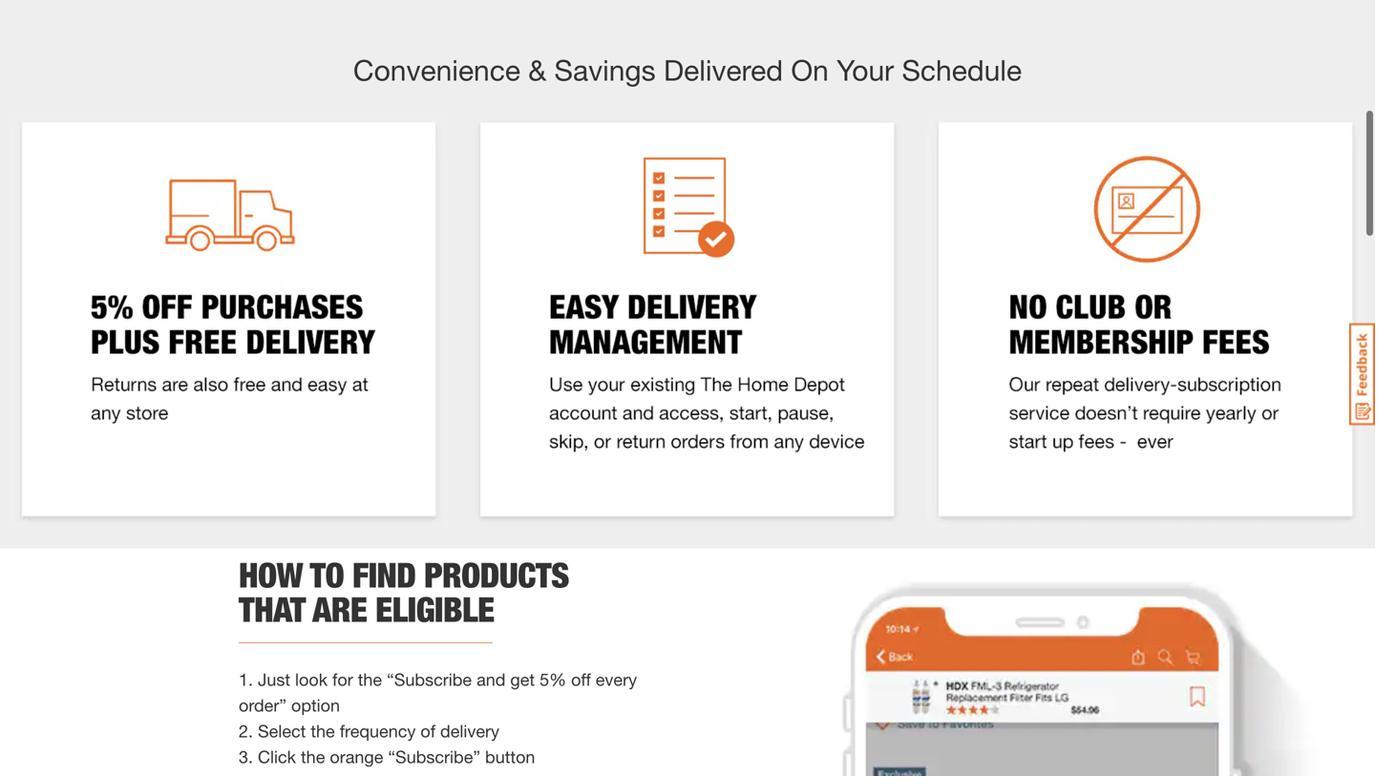 Task type: vqa. For each thing, say whether or not it's contained in the screenshot.
the right details.
no



Task type: locate. For each thing, give the bounding box(es) containing it.
no club or membership fees. our repeat delivery-subscription service doesn't require yearly or start up fees - ever image
[[926, 111, 1366, 530]]

find
[[352, 555, 416, 596]]

orange
[[330, 747, 383, 767]]

1 vertical spatial the
[[311, 721, 335, 742]]

select
[[258, 721, 306, 742]]

delivered
[[664, 53, 783, 87]]

the right click
[[301, 747, 325, 767]]

easy delivery management. use your existing the home depot account and access, start, pause, skip or return orders from any device image
[[468, 111, 907, 530]]

schedule
[[902, 53, 1022, 87]]

eligible
[[375, 589, 494, 630]]

the down the option
[[311, 721, 335, 742]]

the
[[358, 669, 382, 690], [311, 721, 335, 742], [301, 747, 325, 767]]

2 vertical spatial the
[[301, 747, 325, 767]]

3.
[[239, 747, 253, 767]]

on
[[791, 53, 829, 87]]

0 vertical spatial the
[[358, 669, 382, 690]]

your
[[837, 53, 894, 87]]

how to find products that are eligible
[[239, 555, 578, 630]]

frequency
[[340, 721, 416, 742]]

"subscribe
[[387, 669, 472, 690]]

the right for
[[358, 669, 382, 690]]

iphone image
[[697, 558, 1366, 776]]

convenience
[[353, 53, 520, 87]]

delivery
[[440, 721, 500, 742]]

"subscribe"
[[388, 747, 480, 767]]

that
[[239, 589, 305, 630]]

5% off purchases plus free delivery. returns are also free and easy at any store image
[[10, 111, 449, 530]]



Task type: describe. For each thing, give the bounding box(es) containing it.
button
[[485, 747, 535, 767]]

option
[[291, 695, 340, 716]]

get
[[510, 669, 535, 690]]

1. just look for the "subscribe and get 5% off every order" option 2. select the frequency of delivery 3. click the orange "subscribe" button
[[239, 669, 637, 767]]

1.
[[239, 669, 253, 690]]

&
[[528, 53, 546, 87]]

of
[[421, 721, 436, 742]]

savings
[[554, 53, 656, 87]]

convenience & savings delivered on your schedule
[[353, 53, 1022, 87]]

5%
[[540, 669, 566, 690]]

click
[[258, 747, 296, 767]]

products
[[424, 555, 569, 596]]

are
[[313, 589, 367, 630]]

and
[[477, 669, 506, 690]]

how
[[239, 555, 303, 596]]

order"
[[239, 695, 287, 716]]

2.
[[239, 721, 253, 742]]

for
[[332, 669, 353, 690]]

every
[[596, 669, 637, 690]]

just
[[258, 669, 290, 690]]

______________________________________
[[239, 629, 493, 645]]

to
[[310, 555, 344, 596]]

look
[[295, 669, 328, 690]]

off
[[571, 669, 591, 690]]

feedback link image
[[1349, 323, 1375, 426]]



